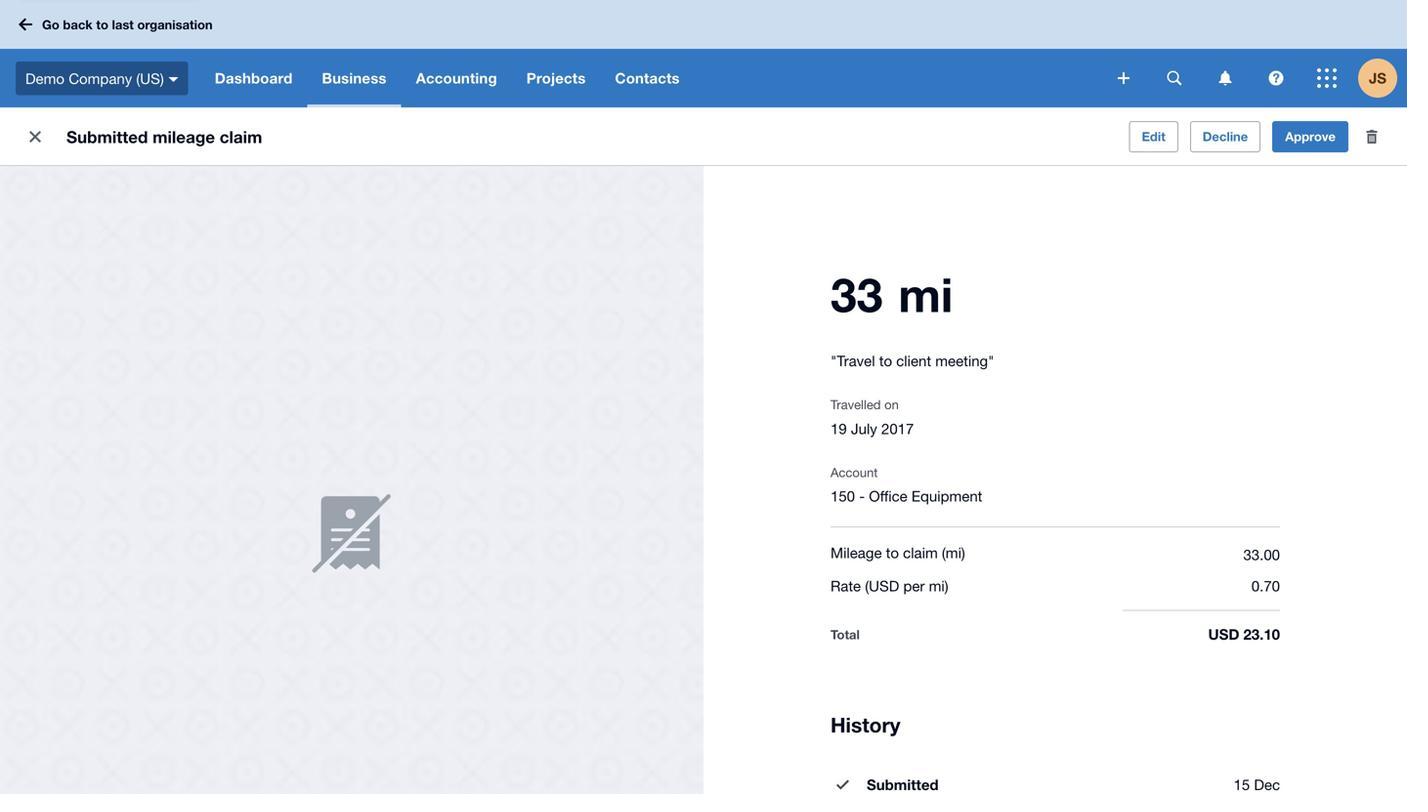 Task type: describe. For each thing, give the bounding box(es) containing it.
svg image inside demo company (us) popup button
[[169, 77, 179, 82]]

contacts button
[[600, 49, 694, 107]]

svg image up edit button
[[1118, 72, 1130, 84]]

projects
[[526, 69, 586, 87]]

svg image left js
[[1317, 68, 1337, 88]]

go
[[42, 17, 59, 32]]

accounting
[[416, 69, 497, 87]]

banner containing dashboard
[[0, 0, 1407, 107]]

equipment
[[911, 487, 982, 504]]

(us)
[[136, 70, 164, 87]]

account
[[831, 465, 878, 480]]

15
[[1234, 776, 1250, 793]]

client
[[896, 352, 931, 369]]

0 vertical spatial to
[[96, 17, 108, 32]]

claim for mileage
[[220, 127, 262, 147]]

go back to last organisation link
[[12, 7, 224, 42]]

mileage to claim ( mi )
[[831, 544, 965, 561]]

2 vertical spatial mi
[[929, 577, 945, 594]]

delete image
[[1352, 117, 1391, 156]]

company
[[69, 70, 132, 87]]

approve button
[[1272, 121, 1348, 152]]

business
[[322, 69, 387, 87]]

business button
[[307, 49, 401, 107]]

office
[[869, 487, 907, 504]]

approve
[[1285, 129, 1336, 144]]

submitted for submitted
[[867, 776, 939, 794]]

to for "travel
[[879, 352, 892, 369]]

usd
[[1208, 626, 1239, 643]]

0.70
[[1251, 577, 1280, 594]]

demo company (us)
[[25, 70, 164, 87]]

contacts
[[615, 69, 680, 87]]

1 vertical spatial svg image
[[1167, 71, 1182, 85]]

july
[[851, 420, 877, 437]]

23.10
[[1243, 626, 1280, 643]]

0 vertical spatial mi
[[898, 266, 953, 322]]

projects button
[[512, 49, 600, 107]]

submitted mileage claim
[[66, 127, 262, 147]]

demo company (us) button
[[0, 49, 200, 107]]

2017
[[881, 420, 914, 437]]

1 vertical spatial mi
[[946, 544, 961, 561]]

edit
[[1142, 129, 1165, 144]]

33
[[831, 266, 883, 322]]

mileage
[[831, 544, 882, 561]]

submitted for submitted mileage claim
[[66, 127, 148, 147]]

(
[[942, 544, 946, 561]]

dashboard link
[[200, 49, 307, 107]]

last
[[112, 17, 134, 32]]

go back to last organisation
[[42, 17, 213, 32]]



Task type: locate. For each thing, give the bounding box(es) containing it.
travelled on 19 july 2017
[[831, 397, 914, 437]]

) right "("
[[961, 544, 965, 561]]

1 vertical spatial )
[[945, 577, 948, 594]]

total
[[831, 627, 860, 642]]

0 horizontal spatial )
[[945, 577, 948, 594]]

js button
[[1358, 49, 1407, 107]]

1 vertical spatial submitted
[[867, 776, 939, 794]]

0 vertical spatial claim
[[220, 127, 262, 147]]

1 horizontal spatial submitted
[[867, 776, 939, 794]]

"travel
[[831, 352, 875, 369]]

claim right mileage
[[220, 127, 262, 147]]

submitted
[[66, 127, 148, 147], [867, 776, 939, 794]]

150
[[831, 487, 855, 504]]

back
[[63, 17, 93, 32]]

accounting button
[[401, 49, 512, 107]]

rate (usd per mi )
[[831, 577, 948, 594]]

0 vertical spatial svg image
[[19, 18, 32, 31]]

0 vertical spatial )
[[961, 544, 965, 561]]

19
[[831, 420, 847, 437]]

1 horizontal spatial claim
[[903, 544, 938, 561]]

meeting"
[[935, 352, 994, 369]]

svg image up decline
[[1219, 71, 1232, 85]]

2 vertical spatial to
[[886, 544, 899, 561]]

usd 23.10
[[1208, 626, 1280, 643]]

submitted down company
[[66, 127, 148, 147]]

svg image inside go back to last organisation link
[[19, 18, 32, 31]]

decline
[[1203, 129, 1248, 144]]

"travel to client meeting"
[[831, 352, 994, 369]]

banner
[[0, 0, 1407, 107]]

0 horizontal spatial claim
[[220, 127, 262, 147]]

svg image up edit button
[[1167, 71, 1182, 85]]

svg image up approve button
[[1269, 71, 1283, 85]]

mi up client
[[898, 266, 953, 322]]

svg image right (us)
[[169, 77, 179, 82]]

1 vertical spatial to
[[879, 352, 892, 369]]

) right per on the bottom
[[945, 577, 948, 594]]

to left client
[[879, 352, 892, 369]]

to for mileage
[[886, 544, 899, 561]]

0 vertical spatial submitted
[[66, 127, 148, 147]]

claim
[[220, 127, 262, 147], [903, 544, 938, 561]]

0 horizontal spatial submitted
[[66, 127, 148, 147]]

to
[[96, 17, 108, 32], [879, 352, 892, 369], [886, 544, 899, 561]]

dashboard
[[215, 69, 293, 87]]

33.00
[[1243, 546, 1280, 563]]

mi right per on the bottom
[[929, 577, 945, 594]]

15 dec
[[1234, 776, 1280, 793]]

1 vertical spatial claim
[[903, 544, 938, 561]]

)
[[961, 544, 965, 561], [945, 577, 948, 594]]

(usd
[[865, 577, 899, 594]]

1 horizontal spatial svg image
[[1167, 71, 1182, 85]]

demo
[[25, 70, 65, 87]]

on
[[884, 397, 899, 412]]

mi
[[898, 266, 953, 322], [946, 544, 961, 561], [929, 577, 945, 594]]

mi down equipment
[[946, 544, 961, 561]]

claim left "("
[[903, 544, 938, 561]]

rate
[[831, 577, 861, 594]]

to left last
[[96, 17, 108, 32]]

dec
[[1254, 776, 1280, 793]]

edit button
[[1129, 121, 1178, 152]]

submitted down history
[[867, 776, 939, 794]]

per
[[903, 577, 925, 594]]

account 150 - office equipment
[[831, 465, 982, 504]]

to up rate (usd per mi )
[[886, 544, 899, 561]]

history
[[831, 713, 900, 737]]

svg image left go
[[19, 18, 32, 31]]

js
[[1369, 69, 1387, 87]]

organisation
[[137, 17, 213, 32]]

0 horizontal spatial svg image
[[19, 18, 32, 31]]

travelled
[[831, 397, 881, 412]]

decline button
[[1190, 121, 1261, 152]]

-
[[859, 487, 865, 504]]

claim for to
[[903, 544, 938, 561]]

close image
[[16, 117, 55, 156]]

mileage
[[153, 127, 215, 147]]

svg image
[[1317, 68, 1337, 88], [1219, 71, 1232, 85], [1269, 71, 1283, 85], [1118, 72, 1130, 84], [169, 77, 179, 82]]

svg image
[[19, 18, 32, 31], [1167, 71, 1182, 85]]

1 horizontal spatial )
[[961, 544, 965, 561]]



Task type: vqa. For each thing, say whether or not it's contained in the screenshot.
Decline
yes



